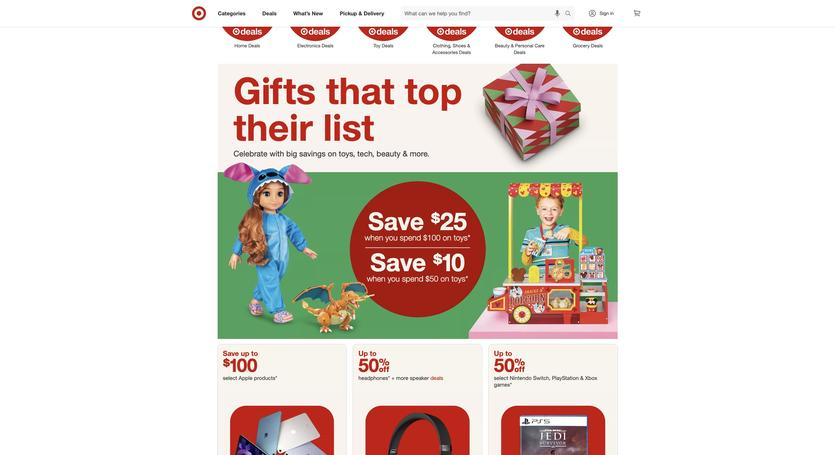 Task type: vqa. For each thing, say whether or not it's contained in the screenshot.
the 92507 dropdown button
no



Task type: locate. For each thing, give the bounding box(es) containing it.
deals link
[[257, 6, 285, 21]]

select left nintendo
[[495, 375, 509, 381]]

electronics deals
[[298, 43, 334, 48]]

0 vertical spatial toys*
[[454, 233, 471, 243]]

50
[[359, 354, 390, 376], [495, 354, 526, 376]]

to up nintendo
[[506, 349, 513, 358]]

2 select from the left
[[495, 375, 509, 381]]

toy
[[374, 43, 381, 48]]

toys* for $25
[[454, 233, 471, 243]]

1 vertical spatial save
[[371, 247, 427, 277]]

when for $10
[[367, 274, 386, 284]]

0 vertical spatial when
[[365, 233, 384, 243]]

1 horizontal spatial 50
[[495, 354, 526, 376]]

& inside the select nintendo switch, playstation & xbox games*
[[581, 375, 584, 381]]

nintendo
[[510, 375, 532, 381]]

care
[[535, 43, 545, 48]]

+
[[392, 375, 395, 381]]

toy deals link
[[350, 0, 418, 49]]

50 left +
[[359, 354, 390, 376]]

up
[[359, 349, 368, 358], [495, 349, 504, 358]]

you for $10
[[388, 274, 400, 284]]

0 horizontal spatial select
[[223, 375, 237, 381]]

up to up nintendo
[[495, 349, 513, 358]]

on left toys,
[[328, 149, 337, 158]]

0 vertical spatial on
[[328, 149, 337, 158]]

1 horizontal spatial up
[[495, 349, 504, 358]]

save inside save $10 when you spend $50 on toys*
[[371, 247, 427, 277]]

$10
[[433, 247, 465, 277]]

to right up
[[251, 349, 258, 358]]

when for $25
[[365, 233, 384, 243]]

on
[[328, 149, 337, 158], [443, 233, 452, 243], [441, 274, 450, 284]]

deals right home
[[249, 43, 260, 48]]

on right $50
[[441, 274, 450, 284]]

1 up from the left
[[359, 349, 368, 358]]

deals left what's
[[263, 10, 277, 17]]

on inside save $25 when you spend $100 on toys*
[[443, 233, 452, 243]]

beauty
[[377, 149, 401, 158]]

&
[[359, 10, 363, 17], [468, 43, 471, 48], [511, 43, 514, 48], [403, 149, 408, 158], [581, 375, 584, 381]]

save for up
[[223, 349, 239, 358]]

beauty
[[495, 43, 510, 48]]

0 vertical spatial you
[[386, 233, 398, 243]]

$100
[[424, 233, 441, 243], [223, 354, 258, 376]]

deals
[[263, 10, 277, 17], [249, 43, 260, 48], [322, 43, 334, 48], [382, 43, 394, 48], [592, 43, 603, 48], [460, 49, 471, 55], [514, 49, 526, 55]]

spend left $50
[[402, 274, 424, 284]]

1 vertical spatial spend
[[402, 274, 424, 284]]

more.
[[410, 149, 430, 158]]

categories
[[218, 10, 246, 17]]

What can we help you find? suggestions appear below search field
[[401, 6, 567, 21]]

spend up save $10 when you spend $50 on toys*
[[400, 233, 422, 243]]

playstation
[[553, 375, 579, 381]]

2 vertical spatial on
[[441, 274, 450, 284]]

1 vertical spatial $100
[[223, 354, 258, 376]]

1 horizontal spatial $100
[[424, 233, 441, 243]]

home
[[235, 43, 247, 48]]

you inside save $10 when you spend $50 on toys*
[[388, 274, 400, 284]]

1 horizontal spatial select
[[495, 375, 509, 381]]

2 vertical spatial save
[[223, 349, 239, 358]]

toys* inside save $10 when you spend $50 on toys*
[[452, 274, 469, 284]]

up to
[[359, 349, 377, 358], [495, 349, 513, 358]]

top
[[405, 68, 463, 113]]

0 vertical spatial save
[[368, 206, 424, 236]]

& right beauty
[[511, 43, 514, 48]]

on for $25
[[443, 233, 452, 243]]

save
[[368, 206, 424, 236], [371, 247, 427, 277], [223, 349, 239, 358]]

on for $10
[[441, 274, 450, 284]]

& left xbox
[[581, 375, 584, 381]]

save for $10
[[371, 247, 427, 277]]

you for $25
[[386, 233, 398, 243]]

deals down shoes
[[460, 49, 471, 55]]

0 horizontal spatial to
[[251, 349, 258, 358]]

with
[[270, 149, 284, 158]]

& inside clothing, shoes & accessories deals
[[468, 43, 471, 48]]

switch,
[[534, 375, 551, 381]]

0 horizontal spatial up
[[359, 349, 368, 358]]

0 horizontal spatial 50
[[359, 354, 390, 376]]

up up games*
[[495, 349, 504, 358]]

& right shoes
[[468, 43, 471, 48]]

clothing, shoes & accessories deals
[[433, 43, 471, 55]]

up up headphones*
[[359, 349, 368, 358]]

on inside save $10 when you spend $50 on toys*
[[441, 274, 450, 284]]

deals down personal
[[514, 49, 526, 55]]

select
[[223, 375, 237, 381], [495, 375, 509, 381]]

products*
[[254, 375, 278, 381]]

spend
[[400, 233, 422, 243], [402, 274, 424, 284]]

more
[[397, 375, 409, 381]]

games*
[[495, 381, 512, 388]]

spend inside save $25 when you spend $100 on toys*
[[400, 233, 422, 243]]

search
[[562, 11, 579, 17]]

save inside save $25 when you spend $100 on toys*
[[368, 206, 424, 236]]

when inside save $10 when you spend $50 on toys*
[[367, 274, 386, 284]]

beauty & personal care deals link
[[486, 0, 554, 56]]

0 vertical spatial spend
[[400, 233, 422, 243]]

up to up headphones*
[[359, 349, 377, 358]]

1 vertical spatial toys*
[[452, 274, 469, 284]]

& left 'more.'
[[403, 149, 408, 158]]

50 up games*
[[495, 354, 526, 376]]

1 vertical spatial when
[[367, 274, 386, 284]]

new
[[312, 10, 323, 17]]

select nintendo switch, playstation & xbox games*
[[495, 375, 598, 388]]

select inside the select nintendo switch, playstation & xbox games*
[[495, 375, 509, 381]]

1 select from the left
[[223, 375, 237, 381]]

what's new
[[294, 10, 323, 17]]

toys* for $10
[[452, 274, 469, 284]]

toys* up $10
[[454, 233, 471, 243]]

you inside save $25 when you spend $100 on toys*
[[386, 233, 398, 243]]

to
[[251, 349, 258, 358], [370, 349, 377, 358], [506, 349, 513, 358]]

deals inside clothing, shoes & accessories deals
[[460, 49, 471, 55]]

0 vertical spatial $100
[[424, 233, 441, 243]]

select apple products*
[[223, 375, 278, 381]]

save up to
[[223, 349, 258, 358]]

toys* right $50
[[452, 274, 469, 284]]

on up $10
[[443, 233, 452, 243]]

deals
[[431, 375, 444, 381]]

& right pickup at the top
[[359, 10, 363, 17]]

2 horizontal spatial to
[[506, 349, 513, 358]]

xbox
[[586, 375, 598, 381]]

spend inside save $10 when you spend $50 on toys*
[[402, 274, 424, 284]]

toy deals
[[374, 43, 394, 48]]

home deals
[[235, 43, 260, 48]]

1 vertical spatial you
[[388, 274, 400, 284]]

& inside gifts that top their list celebrate with big savings on toys, tech, beauty & more.
[[403, 149, 408, 158]]

tech,
[[358, 149, 375, 158]]

when inside save $25 when you spend $100 on toys*
[[365, 233, 384, 243]]

pickup
[[340, 10, 357, 17]]

toys* inside save $25 when you spend $100 on toys*
[[454, 233, 471, 243]]

when
[[365, 233, 384, 243], [367, 274, 386, 284]]

1 horizontal spatial up to
[[495, 349, 513, 358]]

home deals link
[[213, 0, 282, 49]]

spend for $10
[[402, 274, 424, 284]]

1 vertical spatial on
[[443, 233, 452, 243]]

gifts
[[234, 68, 316, 113]]

save for $25
[[368, 206, 424, 236]]

sign in link
[[583, 6, 625, 21]]

deals right grocery
[[592, 43, 603, 48]]

1 horizontal spatial to
[[370, 349, 377, 358]]

you
[[386, 233, 398, 243], [388, 274, 400, 284]]

select left apple
[[223, 375, 237, 381]]

headphones*
[[359, 375, 390, 381]]

0 horizontal spatial up to
[[359, 349, 377, 358]]

headphones* + more speaker deals
[[359, 375, 444, 381]]

to up headphones*
[[370, 349, 377, 358]]

toys*
[[454, 233, 471, 243], [452, 274, 469, 284]]



Task type: describe. For each thing, give the bounding box(es) containing it.
accessories
[[433, 49, 458, 55]]

big
[[287, 149, 297, 158]]

electronics
[[298, 43, 321, 48]]

grocery deals link
[[554, 0, 623, 49]]

their
[[234, 105, 313, 149]]

electronics deals link
[[282, 0, 350, 49]]

clothing, shoes & accessories deals link
[[418, 0, 486, 56]]

1 up to from the left
[[359, 349, 377, 358]]

2 50 from the left
[[495, 354, 526, 376]]

gifts that top their list celebrate with big savings on toys, tech, beauty & more.
[[234, 68, 463, 158]]

clothing,
[[433, 43, 452, 48]]

personal
[[516, 43, 534, 48]]

deals right electronics
[[322, 43, 334, 48]]

save $10 when you spend $50 on toys*
[[367, 247, 469, 284]]

$50
[[426, 274, 439, 284]]

deals right toy
[[382, 43, 394, 48]]

search button
[[562, 6, 579, 22]]

what's new link
[[288, 6, 332, 21]]

that
[[326, 68, 395, 113]]

celebrate
[[234, 149, 268, 158]]

deals inside beauty & personal care deals
[[514, 49, 526, 55]]

apple
[[239, 375, 253, 381]]

2 up from the left
[[495, 349, 504, 358]]

beauty & personal care deals
[[495, 43, 545, 55]]

categories link
[[212, 6, 254, 21]]

list
[[323, 105, 375, 149]]

1 50 from the left
[[359, 354, 390, 376]]

grocery
[[573, 43, 590, 48]]

0 horizontal spatial $100
[[223, 354, 258, 376]]

what's
[[294, 10, 311, 17]]

sign
[[600, 10, 610, 16]]

pickup & delivery
[[340, 10, 385, 17]]

grocery deals
[[573, 43, 603, 48]]

save $25 when you spend $100 on toys*
[[365, 206, 471, 243]]

$25
[[431, 206, 467, 236]]

in
[[611, 10, 614, 16]]

delivery
[[364, 10, 385, 17]]

up
[[241, 349, 250, 358]]

& inside beauty & personal care deals
[[511, 43, 514, 48]]

spend for $25
[[400, 233, 422, 243]]

speaker
[[410, 375, 429, 381]]

1 to from the left
[[251, 349, 258, 358]]

select for $100
[[223, 375, 237, 381]]

toys,
[[339, 149, 355, 158]]

$100 inside save $25 when you spend $100 on toys*
[[424, 233, 441, 243]]

savings
[[300, 149, 326, 158]]

2 to from the left
[[370, 349, 377, 358]]

3 to from the left
[[506, 349, 513, 358]]

2 up to from the left
[[495, 349, 513, 358]]

pickup & delivery link
[[334, 6, 393, 21]]

on inside gifts that top their list celebrate with big savings on toys, tech, beauty & more.
[[328, 149, 337, 158]]

sign in
[[600, 10, 614, 16]]

select for 50
[[495, 375, 509, 381]]

shoes
[[453, 43, 466, 48]]



